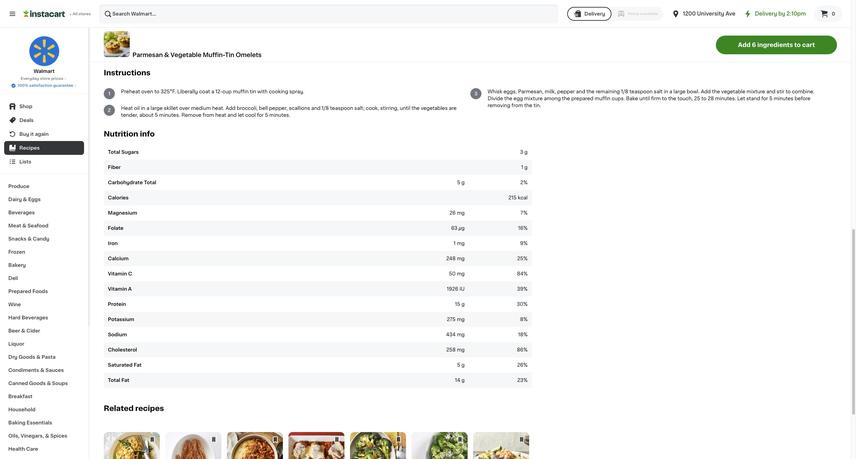 Task type: locate. For each thing, give the bounding box(es) containing it.
4
[[118, 4, 121, 9]]

0 vertical spatial goods
[[19, 355, 35, 360]]

1 for 1 g
[[521, 165, 523, 170]]

1926 iu
[[447, 287, 465, 292]]

large inside "heat oil in a large skillet over medium heat. add broccoli, bell pepper, scallions and 1/8 teaspoon salt; cook, stirring, until the vegetables are tender, about 5 minutes. remove from heat and let cool for 5 minutes."
[[151, 106, 163, 111]]

hard beverages
[[8, 316, 48, 320]]

25 up 84
[[517, 256, 523, 261]]

½ down '¼' on the left of the page
[[118, 39, 123, 44]]

heat
[[215, 113, 226, 118]]

&
[[164, 52, 169, 58], [23, 197, 27, 202], [22, 223, 26, 228], [28, 237, 32, 241], [21, 329, 25, 333], [36, 355, 40, 360], [40, 368, 44, 373], [47, 381, 51, 386], [45, 434, 49, 439]]

minutes. inside whisk eggs, parmesan, milk, pepper and the remaining 1/8 teaspoon salt in a large bowl. add the vegetable mixture and stir to combine. divide the egg mixture among the prepared muffin cups. bake until firm to the touch, 25 to 28 minutes. let stand for 5 minutes before removing from the tin.
[[715, 96, 736, 101]]

0 vertical spatial for
[[761, 96, 768, 101]]

beverages
[[8, 210, 35, 215], [22, 316, 48, 320]]

fat
[[145, 32, 151, 37]]

2 ½ from the top
[[118, 39, 123, 44]]

1 vertical spatial beverages
[[22, 316, 48, 320]]

% up '16 %'
[[523, 211, 528, 215]]

0 horizontal spatial 2
[[108, 108, 111, 113]]

mixture down parmesan,
[[524, 96, 543, 101]]

2 horizontal spatial a
[[669, 89, 672, 94]]

cups.
[[612, 96, 625, 101]]

86
[[517, 348, 523, 352]]

the down eggs,
[[504, 96, 512, 101]]

snacks
[[8, 237, 26, 241]]

1 5 g from the top
[[457, 180, 465, 185]]

2 5 g from the top
[[457, 363, 465, 368]]

condiments & sauces link
[[4, 364, 84, 377]]

1/8 up cups.
[[621, 89, 628, 94]]

0 vertical spatial from
[[512, 103, 523, 108]]

1 horizontal spatial 26
[[517, 363, 523, 368]]

and left stir
[[766, 89, 776, 94]]

canned goods & soups
[[8, 381, 68, 386]]

1 recipe card group from the left
[[104, 432, 160, 459]]

a left 12-
[[211, 89, 214, 94]]

0 horizontal spatial pepper
[[167, 39, 184, 44]]

2 %
[[520, 180, 528, 185]]

0 horizontal spatial from
[[203, 113, 214, 118]]

0 horizontal spatial until
[[400, 106, 410, 111]]

& left "sauces"
[[40, 368, 44, 373]]

1/8 right 'scallions'
[[322, 106, 329, 111]]

buy
[[19, 132, 29, 137]]

2 horizontal spatial add
[[738, 42, 751, 48]]

beverages down dairy & eggs
[[8, 210, 35, 215]]

0 vertical spatial 1/8
[[621, 89, 628, 94]]

add up heat
[[226, 106, 236, 111]]

1/8 inside "heat oil in a large skillet over medium heat. add broccoli, bell pepper, scallions and 1/8 teaspoon salt; cook, stirring, until the vegetables are tender, about 5 minutes. remove from heat and let cool for 5 minutes."
[[322, 106, 329, 111]]

dairy & eggs
[[8, 197, 41, 202]]

0 horizontal spatial mixture
[[524, 96, 543, 101]]

everyday
[[21, 77, 39, 81]]

service type group
[[567, 7, 664, 21]]

mg right 434
[[457, 332, 465, 337]]

total for total fat
[[108, 378, 120, 383]]

1 for 1 cup grated parmesan cheese ½ cup low-fat milk ½ teaspoon ground pepper
[[118, 25, 120, 30]]

add inside whisk eggs, parmesan, milk, pepper and the remaining 1/8 teaspoon salt in a large bowl. add the vegetable mixture and stir to combine. divide the egg mixture among the prepared muffin cups. bake until firm to the touch, 25 to 28 minutes. let stand for 5 minutes before removing from the tin.
[[701, 89, 711, 94]]

10 % from the top
[[523, 332, 528, 337]]

cholesterol
[[108, 348, 137, 352]]

1 vertical spatial cup
[[124, 32, 133, 37]]

% for 7
[[523, 211, 528, 215]]

fat right saturated
[[134, 363, 142, 368]]

0 vertical spatial large
[[674, 89, 686, 94]]

% down the 18 %
[[523, 348, 528, 352]]

until left firm
[[639, 96, 650, 101]]

6 mg from the top
[[457, 332, 465, 337]]

0 vertical spatial ½
[[118, 32, 123, 37]]

pepper up among at the right of the page
[[557, 89, 575, 94]]

63
[[451, 226, 458, 231]]

folate
[[108, 226, 124, 231]]

1 vitamin from the top
[[108, 271, 127, 276]]

delivery
[[755, 11, 777, 16], [584, 11, 605, 16]]

teaspoon left "salt;"
[[330, 106, 353, 111]]

to right stir
[[786, 89, 791, 94]]

pepper down cheese on the top left of the page
[[167, 39, 184, 44]]

all stores link
[[24, 4, 91, 24]]

parmesan up the milk
[[149, 25, 173, 30]]

0 vertical spatial beverages
[[8, 210, 35, 215]]

4 recipe card group from the left
[[289, 432, 345, 459]]

0 horizontal spatial 1/8
[[322, 106, 329, 111]]

& right beer
[[21, 329, 25, 333]]

1 horizontal spatial mixture
[[747, 89, 765, 94]]

0 horizontal spatial a
[[146, 106, 149, 111]]

1 mg from the top
[[457, 211, 465, 215]]

mg for 26 mg
[[457, 211, 465, 215]]

mg right 50
[[457, 271, 465, 276]]

0 horizontal spatial large
[[151, 106, 163, 111]]

1 vertical spatial for
[[257, 113, 264, 118]]

heat
[[121, 106, 133, 111]]

5 g up 14 g
[[457, 363, 465, 368]]

1 vertical spatial 3
[[520, 150, 523, 155]]

the up 28 at the right top
[[712, 89, 720, 94]]

30
[[517, 302, 523, 307]]

4 % from the top
[[523, 241, 528, 246]]

total right the "carbohydrate"
[[144, 180, 156, 185]]

vitamin a
[[108, 287, 132, 292]]

& for condiments
[[40, 368, 44, 373]]

9 % from the top
[[523, 317, 528, 322]]

1 vertical spatial in
[[141, 106, 145, 111]]

% up 8 %
[[523, 302, 528, 307]]

0 vertical spatial cup
[[121, 25, 130, 30]]

5 g
[[457, 180, 465, 185], [457, 363, 465, 368]]

% for 26
[[523, 363, 528, 368]]

frozen link
[[4, 246, 84, 259]]

2 horizontal spatial minutes.
[[715, 96, 736, 101]]

oils, vinegars, & spices link
[[4, 430, 84, 443]]

0 vertical spatial muffin
[[233, 89, 249, 94]]

1 vertical spatial 5 g
[[457, 363, 465, 368]]

goods
[[19, 355, 35, 360], [29, 381, 46, 386]]

1 down 63 at the right of the page
[[454, 241, 456, 246]]

258
[[446, 348, 456, 352]]

in
[[664, 89, 668, 94], [141, 106, 145, 111]]

1 horizontal spatial 1/8
[[621, 89, 628, 94]]

0 vertical spatial parmesan
[[149, 25, 173, 30]]

vitamin c
[[108, 271, 132, 276]]

1 vertical spatial parmesan
[[132, 52, 163, 58]]

delivery inside delivery by 2:10pm link
[[755, 11, 777, 16]]

for right the stand
[[761, 96, 768, 101]]

parmesan inside the 1 cup grated parmesan cheese ½ cup low-fat milk ½ teaspoon ground pepper
[[149, 25, 173, 30]]

in right the oil
[[141, 106, 145, 111]]

and
[[576, 89, 585, 94], [766, 89, 776, 94], [311, 106, 321, 111], [227, 113, 237, 118]]

1 vertical spatial goods
[[29, 381, 46, 386]]

6 % from the top
[[523, 271, 528, 276]]

1 horizontal spatial from
[[512, 103, 523, 108]]

mg right 248
[[457, 256, 465, 261]]

dry goods & pasta
[[8, 355, 56, 360]]

vitamin left c
[[108, 271, 127, 276]]

2 vertical spatial cup
[[222, 89, 232, 94]]

1 horizontal spatial delivery
[[755, 11, 777, 16]]

from down medium
[[203, 113, 214, 118]]

vitamin for vitamin c
[[108, 271, 127, 276]]

% down 26 %
[[523, 378, 528, 383]]

1 vertical spatial 1/8
[[322, 106, 329, 111]]

1 horizontal spatial until
[[639, 96, 650, 101]]

& right meat
[[22, 223, 26, 228]]

12-
[[215, 89, 222, 94]]

calcium
[[108, 256, 129, 261]]

0 vertical spatial fat
[[134, 363, 142, 368]]

breakfast link
[[4, 390, 84, 403]]

large up about
[[151, 106, 163, 111]]

in inside whisk eggs, parmesan, milk, pepper and the remaining 1/8 teaspoon salt in a large bowl. add the vegetable mixture and stir to combine. divide the egg mixture among the prepared muffin cups. bake until firm to the touch, 25 to 28 minutes. let stand for 5 minutes before removing from the tin.
[[664, 89, 668, 94]]

3 % from the top
[[523, 226, 528, 231]]

0 vertical spatial in
[[664, 89, 668, 94]]

11 % from the top
[[523, 348, 528, 352]]

teaspoon down low-
[[124, 39, 147, 44]]

2 mg from the top
[[457, 241, 465, 246]]

1 vertical spatial 2
[[520, 180, 523, 185]]

mg for 1 mg
[[457, 241, 465, 246]]

1 vertical spatial fat
[[121, 378, 129, 383]]

2 vertical spatial total
[[108, 378, 120, 383]]

1 horizontal spatial 2
[[520, 180, 523, 185]]

8 % from the top
[[523, 302, 528, 307]]

1200 university ave button
[[672, 4, 736, 24]]

5 left minutes on the right of the page
[[769, 96, 773, 101]]

1 horizontal spatial 25
[[694, 96, 700, 101]]

divide
[[488, 96, 503, 101]]

mg right 275
[[457, 317, 465, 322]]

fat for total fat
[[121, 378, 129, 383]]

0 horizontal spatial add
[[226, 106, 236, 111]]

7 % from the top
[[523, 287, 528, 292]]

4 mg from the top
[[457, 271, 465, 276]]

% for 30
[[523, 302, 528, 307]]

teaspoon inside "heat oil in a large skillet over medium heat. add broccoli, bell pepper, scallions and 1/8 teaspoon salt; cook, stirring, until the vegetables are tender, about 5 minutes. remove from heat and let cool for 5 minutes."
[[330, 106, 353, 111]]

g for 2 %
[[462, 180, 465, 185]]

1 horizontal spatial 3
[[520, 150, 523, 155]]

all stores
[[73, 12, 91, 16]]

minutes. down pepper,
[[269, 113, 290, 118]]

minutes. down the vegetable
[[715, 96, 736, 101]]

1 inside the 1 cup grated parmesan cheese ½ cup low-fat milk ½ teaspoon ground pepper
[[118, 25, 120, 30]]

1 horizontal spatial in
[[664, 89, 668, 94]]

0 horizontal spatial for
[[257, 113, 264, 118]]

firm
[[651, 96, 661, 101]]

mg up the µg at the right of the page
[[457, 211, 465, 215]]

7 recipe card group from the left
[[473, 432, 529, 459]]

& inside "link"
[[28, 237, 32, 241]]

3 recipe card group from the left
[[227, 432, 283, 459]]

prepared
[[8, 289, 31, 294]]

cup left grated
[[121, 25, 130, 30]]

deli
[[8, 276, 18, 281]]

until right the stirring,
[[400, 106, 410, 111]]

produce
[[8, 184, 29, 189]]

to right oven
[[154, 89, 159, 94]]

goods down condiments & sauces
[[29, 381, 46, 386]]

% up the 18 %
[[523, 317, 528, 322]]

15
[[455, 302, 460, 307]]

a up about
[[146, 106, 149, 111]]

pepper inside the 1 cup grated parmesan cheese ½ cup low-fat milk ½ teaspoon ground pepper
[[167, 39, 184, 44]]

parmesan down ground
[[132, 52, 163, 58]]

0 horizontal spatial delivery
[[584, 11, 605, 16]]

13 % from the top
[[523, 378, 528, 383]]

combine.
[[792, 89, 815, 94]]

teaspoon
[[124, 11, 147, 16], [124, 39, 147, 44], [630, 89, 653, 94], [330, 106, 353, 111]]

beverages inside beverages link
[[8, 210, 35, 215]]

% for 2
[[523, 180, 528, 185]]

beverages up cider
[[22, 316, 48, 320]]

0 vertical spatial 5 g
[[457, 180, 465, 185]]

100%
[[18, 84, 28, 88]]

to right firm
[[662, 96, 667, 101]]

g up 26 mg
[[462, 180, 465, 185]]

delivery button
[[567, 7, 612, 21]]

to left 'cart'
[[794, 42, 801, 48]]

whisk
[[488, 89, 502, 94]]

5 inside whisk eggs, parmesan, milk, pepper and the remaining 1/8 teaspoon salt in a large bowl. add the vegetable mixture and stir to combine. divide the egg mixture among the prepared muffin cups. bake until firm to the touch, 25 to 28 minutes. let stand for 5 minutes before removing from the tin.
[[769, 96, 773, 101]]

& down ground
[[164, 52, 169, 58]]

the left vegetables
[[412, 106, 420, 111]]

0 vertical spatial total
[[108, 150, 120, 155]]

1 horizontal spatial fat
[[134, 363, 142, 368]]

0 vertical spatial 26
[[450, 211, 456, 215]]

fat down saturated fat
[[121, 378, 129, 383]]

mg right 258
[[457, 348, 465, 352]]

2 vitamin from the top
[[108, 287, 127, 292]]

5 mg from the top
[[457, 317, 465, 322]]

g right 14 at the bottom right of the page
[[462, 378, 465, 383]]

until inside "heat oil in a large skillet over medium heat. add broccoli, bell pepper, scallions and 1/8 teaspoon salt; cook, stirring, until the vegetables are tender, about 5 minutes. remove from heat and let cool for 5 minutes."
[[400, 106, 410, 111]]

7 mg from the top
[[457, 348, 465, 352]]

soups
[[52, 381, 68, 386]]

0 vertical spatial add
[[738, 42, 751, 48]]

0 horizontal spatial in
[[141, 106, 145, 111]]

ground
[[148, 39, 165, 44]]

& for meat
[[22, 223, 26, 228]]

a inside "heat oil in a large skillet over medium heat. add broccoli, bell pepper, scallions and 1/8 teaspoon salt; cook, stirring, until the vegetables are tender, about 5 minutes. remove from heat and let cool for 5 minutes."
[[146, 106, 149, 111]]

oils, vinegars, & spices
[[8, 434, 67, 439]]

wine link
[[4, 298, 84, 311]]

% up 23 %
[[523, 363, 528, 368]]

mg for 248 mg
[[457, 256, 465, 261]]

1 vertical spatial from
[[203, 113, 214, 118]]

1 horizontal spatial muffin
[[595, 96, 611, 101]]

None search field
[[99, 4, 558, 24]]

for down the bell
[[257, 113, 264, 118]]

large up touch,
[[674, 89, 686, 94]]

2:10pm
[[787, 11, 806, 16]]

vegetables
[[421, 106, 448, 111]]

1 horizontal spatial add
[[701, 89, 711, 94]]

1 vertical spatial until
[[400, 106, 410, 111]]

muffin left tin
[[233, 89, 249, 94]]

until
[[639, 96, 650, 101], [400, 106, 410, 111]]

0 vertical spatial mixture
[[747, 89, 765, 94]]

1 horizontal spatial minutes.
[[269, 113, 290, 118]]

1 vertical spatial pepper
[[557, 89, 575, 94]]

teaspoon down scallions,
[[124, 11, 147, 16]]

mg down the µg at the right of the page
[[457, 241, 465, 246]]

5 % from the top
[[523, 256, 528, 261]]

and up prepared
[[576, 89, 585, 94]]

& left eggs
[[23, 197, 27, 202]]

1 for 1 mg
[[454, 241, 456, 246]]

1 vertical spatial vitamin
[[108, 287, 127, 292]]

12 % from the top
[[523, 363, 528, 368]]

% down 1 g
[[523, 180, 528, 185]]

instructions
[[104, 69, 151, 76]]

total up fiber
[[108, 150, 120, 155]]

& for beer
[[21, 329, 25, 333]]

0 vertical spatial 3
[[474, 91, 478, 96]]

from down egg
[[512, 103, 523, 108]]

84 %
[[517, 271, 528, 276]]

large inside whisk eggs, parmesan, milk, pepper and the remaining 1/8 teaspoon salt in a large bowl. add the vegetable mixture and stir to combine. divide the egg mixture among the prepared muffin cups. bake until firm to the touch, 25 to 28 minutes. let stand for 5 minutes before removing from the tin.
[[674, 89, 686, 94]]

fat
[[134, 363, 142, 368], [121, 378, 129, 383]]

1 vertical spatial 26
[[517, 363, 523, 368]]

1 horizontal spatial for
[[761, 96, 768, 101]]

to inside button
[[794, 42, 801, 48]]

1 vertical spatial muffin
[[595, 96, 611, 101]]

% down 7 %
[[523, 226, 528, 231]]

muffin down remaining
[[595, 96, 611, 101]]

0 vertical spatial pepper
[[167, 39, 184, 44]]

1 vertical spatial large
[[151, 106, 163, 111]]

½
[[118, 32, 123, 37], [118, 39, 123, 44]]

25 down bowl.
[[694, 96, 700, 101]]

a
[[211, 89, 214, 94], [669, 89, 672, 94], [146, 106, 149, 111]]

1 vertical spatial 25
[[517, 256, 523, 261]]

delivery for delivery
[[584, 11, 605, 16]]

1/8 inside whisk eggs, parmesan, milk, pepper and the remaining 1/8 teaspoon salt in a large bowl. add the vegetable mixture and stir to combine. divide the egg mixture among the prepared muffin cups. bake until firm to the touch, 25 to 28 minutes. let stand for 5 minutes before removing from the tin.
[[621, 89, 628, 94]]

1 left preheat
[[108, 91, 110, 96]]

recipe card group
[[104, 432, 160, 459], [165, 432, 221, 459], [227, 432, 283, 459], [289, 432, 345, 459], [350, 432, 406, 459], [412, 432, 468, 459], [473, 432, 529, 459]]

½ left low-
[[118, 32, 123, 37]]

0 button
[[814, 6, 843, 22]]

mg for 50 mg
[[457, 271, 465, 276]]

0 vertical spatial vitamin
[[108, 271, 127, 276]]

1 vertical spatial add
[[701, 89, 711, 94]]

egg
[[514, 96, 523, 101]]

0 horizontal spatial 26
[[450, 211, 456, 215]]

2 vertical spatial add
[[226, 106, 236, 111]]

8 %
[[520, 317, 528, 322]]

total down saturated
[[108, 378, 120, 383]]

5 up 14 at the bottom right of the page
[[457, 363, 460, 368]]

0 vertical spatial 2
[[108, 108, 111, 113]]

26 for 26 mg
[[450, 211, 456, 215]]

0 horizontal spatial fat
[[121, 378, 129, 383]]

39
[[517, 287, 523, 292]]

7
[[521, 211, 523, 215]]

1
[[118, 25, 120, 30], [108, 91, 110, 96], [521, 165, 523, 170], [454, 241, 456, 246]]

3 left "whisk"
[[474, 91, 478, 96]]

& left candy at the left bottom
[[28, 237, 32, 241]]

cup up the heat.
[[222, 89, 232, 94]]

mg for 258 mg
[[457, 348, 465, 352]]

0 vertical spatial until
[[639, 96, 650, 101]]

prepared foods
[[8, 289, 48, 294]]

from inside whisk eggs, parmesan, milk, pepper and the remaining 1/8 teaspoon salt in a large bowl. add the vegetable mixture and stir to combine. divide the egg mixture among the prepared muffin cups. bake until firm to the touch, 25 to 28 minutes. let stand for 5 minutes before removing from the tin.
[[512, 103, 523, 108]]

16 %
[[518, 226, 528, 231]]

26 up 63 at the right of the page
[[450, 211, 456, 215]]

3 mg from the top
[[457, 256, 465, 261]]

low-
[[134, 32, 145, 37]]

meat & seafood link
[[4, 219, 84, 232]]

by
[[779, 11, 785, 16]]

delivery inside delivery button
[[584, 11, 605, 16]]

1 horizontal spatial large
[[674, 89, 686, 94]]

1 horizontal spatial pepper
[[557, 89, 575, 94]]

g right 15
[[462, 302, 465, 307]]

2 % from the top
[[523, 211, 528, 215]]

% down 84 %
[[523, 287, 528, 292]]

16
[[518, 226, 523, 231]]

0 horizontal spatial 3
[[474, 91, 478, 96]]

goods up condiments
[[19, 355, 35, 360]]

cook,
[[366, 106, 379, 111]]

g for 23 %
[[462, 378, 465, 383]]

teaspoon inside the 1 cup grated parmesan cheese ½ cup low-fat milk ½ teaspoon ground pepper
[[124, 39, 147, 44]]

scallions
[[289, 106, 310, 111]]

a right salt
[[669, 89, 672, 94]]

0 horizontal spatial 25
[[517, 256, 523, 261]]

g up 2 %
[[525, 165, 528, 170]]

over
[[179, 106, 190, 111]]

add up 28 at the right top
[[701, 89, 711, 94]]

2 up kcal
[[520, 180, 523, 185]]

1 down '¼' on the left of the page
[[118, 25, 120, 30]]

it
[[30, 132, 34, 137]]

add inside add 6 ingredients to cart button
[[738, 42, 751, 48]]

cup left low-
[[124, 32, 133, 37]]

the
[[587, 89, 595, 94], [712, 89, 720, 94], [504, 96, 512, 101], [562, 96, 570, 101], [668, 96, 676, 101], [524, 103, 532, 108], [412, 106, 420, 111]]

2 recipe card group from the left
[[165, 432, 221, 459]]

2 left heat
[[108, 108, 111, 113]]

1 % from the top
[[523, 180, 528, 185]]

0 vertical spatial 25
[[694, 96, 700, 101]]

remove
[[181, 113, 201, 118]]

325°f.
[[161, 89, 176, 94]]

& left spices
[[45, 434, 49, 439]]

tin
[[250, 89, 256, 94]]

1 down '3 g'
[[521, 165, 523, 170]]

1 vertical spatial ½
[[118, 39, 123, 44]]



Task type: vqa. For each thing, say whether or not it's contained in the screenshot.
a to the middle
yes



Task type: describe. For each thing, give the bounding box(es) containing it.
skillet
[[164, 106, 178, 111]]

iu
[[460, 287, 465, 292]]

5 recipe card group from the left
[[350, 432, 406, 459]]

% for 25
[[523, 256, 528, 261]]

a
[[128, 287, 132, 292]]

2 for 2
[[108, 108, 111, 113]]

eggs,
[[504, 89, 517, 94]]

100% satisfaction guarantee
[[18, 84, 73, 88]]

are
[[449, 106, 457, 111]]

and left let
[[227, 113, 237, 118]]

3 for 3
[[474, 91, 478, 96]]

0 horizontal spatial minutes.
[[159, 113, 180, 118]]

63 µg
[[451, 226, 465, 231]]

wine
[[8, 302, 21, 307]]

nutrition
[[104, 131, 138, 138]]

23 %
[[517, 378, 528, 383]]

cooking
[[269, 89, 288, 94]]

% for 9
[[523, 241, 528, 246]]

0
[[832, 11, 835, 16]]

1 horizontal spatial a
[[211, 89, 214, 94]]

cool
[[245, 113, 256, 118]]

5 up 26 mg
[[457, 180, 460, 185]]

from inside "heat oil in a large skillet over medium heat. add broccoli, bell pepper, scallions and 1/8 teaspoon salt; cook, stirring, until the vegetables are tender, about 5 minutes. remove from heat and let cool for 5 minutes."
[[203, 113, 214, 118]]

1 vertical spatial mixture
[[524, 96, 543, 101]]

248
[[446, 256, 456, 261]]

delivery by 2:10pm link
[[744, 10, 806, 18]]

18 %
[[518, 332, 528, 337]]

for inside whisk eggs, parmesan, milk, pepper and the remaining 1/8 teaspoon salt in a large bowl. add the vegetable mixture and stir to combine. divide the egg mixture among the prepared muffin cups. bake until firm to the touch, 25 to 28 minutes. let stand for 5 minutes before removing from the tin.
[[761, 96, 768, 101]]

g for 26 %
[[462, 363, 465, 368]]

% for 16
[[523, 226, 528, 231]]

& for dairy
[[23, 197, 27, 202]]

about
[[139, 113, 154, 118]]

shop
[[19, 104, 32, 109]]

deals
[[19, 118, 34, 123]]

meat
[[8, 223, 21, 228]]

muffin inside whisk eggs, parmesan, milk, pepper and the remaining 1/8 teaspoon salt in a large bowl. add the vegetable mixture and stir to combine. divide the egg mixture among the prepared muffin cups. bake until firm to the touch, 25 to 28 minutes. let stand for 5 minutes before removing from the tin.
[[595, 96, 611, 101]]

store
[[40, 77, 50, 81]]

5 down the bell
[[265, 113, 268, 118]]

delivery for delivery by 2:10pm
[[755, 11, 777, 16]]

% for 18
[[523, 332, 528, 337]]

% for 39
[[523, 287, 528, 292]]

milk
[[153, 32, 162, 37]]

total for total sugars
[[108, 150, 120, 155]]

oils,
[[8, 434, 19, 439]]

walmart link
[[29, 36, 59, 75]]

bakery
[[8, 263, 26, 268]]

& for parmesan
[[164, 52, 169, 58]]

teaspoon inside 4 scallions, sliced ¼ teaspoon salt, divided
[[124, 11, 147, 16]]

deli link
[[4, 272, 84, 285]]

25 inside whisk eggs, parmesan, milk, pepper and the remaining 1/8 teaspoon salt in a large bowl. add the vegetable mixture and stir to combine. divide the egg mixture among the prepared muffin cups. bake until firm to the touch, 25 to 28 minutes. let stand for 5 minutes before removing from the tin.
[[694, 96, 700, 101]]

1 g
[[521, 165, 528, 170]]

dairy & eggs link
[[4, 193, 84, 206]]

salt
[[654, 89, 663, 94]]

vegetable
[[721, 89, 746, 94]]

pepper inside whisk eggs, parmesan, milk, pepper and the remaining 1/8 teaspoon salt in a large bowl. add the vegetable mixture and stir to combine. divide the egg mixture among the prepared muffin cups. bake until firm to the touch, 25 to 28 minutes. let stand for 5 minutes before removing from the tin.
[[557, 89, 575, 94]]

% for 23
[[523, 378, 528, 383]]

& for snacks
[[28, 237, 32, 241]]

bowl.
[[687, 89, 700, 94]]

walmart logo image
[[29, 36, 59, 66]]

baking
[[8, 421, 25, 426]]

275
[[447, 317, 456, 322]]

14
[[455, 378, 460, 383]]

preheat oven to 325°f. liberally coat a 12-cup muffin tin with cooking spray.
[[121, 89, 304, 94]]

1 vertical spatial total
[[144, 180, 156, 185]]

fat for saturated fat
[[134, 363, 142, 368]]

with
[[257, 89, 268, 94]]

3 g
[[520, 150, 528, 155]]

add inside "heat oil in a large skillet over medium heat. add broccoli, bell pepper, scallions and 1/8 teaspoon salt; cook, stirring, until the vegetables are tender, about 5 minutes. remove from heat and let cool for 5 minutes."
[[226, 106, 236, 111]]

touch,
[[678, 96, 693, 101]]

1 for 1
[[108, 91, 110, 96]]

dry
[[8, 355, 17, 360]]

kcal
[[518, 195, 528, 200]]

% for 86
[[523, 348, 528, 352]]

100% satisfaction guarantee button
[[11, 82, 77, 89]]

to left 28 at the right top
[[702, 96, 707, 101]]

vinegars,
[[21, 434, 44, 439]]

2 for 2 %
[[520, 180, 523, 185]]

1 cup grated parmesan cheese ½ cup low-fat milk ½ teaspoon ground pepper
[[118, 25, 192, 44]]

1 ½ from the top
[[118, 32, 123, 37]]

3 for 3 g
[[520, 150, 523, 155]]

let
[[737, 96, 745, 101]]

related
[[104, 405, 134, 412]]

tin.
[[534, 103, 541, 108]]

26 %
[[517, 363, 528, 368]]

ave
[[726, 11, 736, 16]]

lists link
[[4, 155, 84, 169]]

the up prepared
[[587, 89, 595, 94]]

parmesan,
[[518, 89, 544, 94]]

26 mg
[[450, 211, 465, 215]]

Search field
[[100, 5, 558, 23]]

minutes
[[774, 96, 794, 101]]

heat.
[[212, 106, 224, 111]]

vitamin for vitamin a
[[108, 287, 127, 292]]

goods for dry
[[19, 355, 35, 360]]

and right 'scallions'
[[311, 106, 321, 111]]

beverages inside hard beverages link
[[22, 316, 48, 320]]

g for 30 %
[[462, 302, 465, 307]]

snacks & candy
[[8, 237, 49, 241]]

add 6 ingredients to cart
[[738, 42, 815, 48]]

5 g for 2 %
[[457, 180, 465, 185]]

magnesium
[[108, 211, 137, 215]]

the left tin.
[[524, 103, 532, 108]]

a inside whisk eggs, parmesan, milk, pepper and the remaining 1/8 teaspoon salt in a large bowl. add the vegetable mixture and stir to combine. divide the egg mixture among the prepared muffin cups. bake until firm to the touch, 25 to 28 minutes. let stand for 5 minutes before removing from the tin.
[[669, 89, 672, 94]]

remaining
[[596, 89, 620, 94]]

beer & cider link
[[4, 324, 84, 338]]

mg for 434 mg
[[457, 332, 465, 337]]

9
[[520, 241, 523, 246]]

& left soups
[[47, 381, 51, 386]]

meat & seafood
[[8, 223, 48, 228]]

5 g for 26 %
[[457, 363, 465, 368]]

39 %
[[517, 287, 528, 292]]

6 recipe card group from the left
[[412, 432, 468, 459]]

health care link
[[4, 443, 84, 456]]

bake
[[626, 96, 638, 101]]

health care
[[8, 447, 38, 452]]

add 6 ingredients to cart button
[[716, 35, 837, 54]]

let
[[238, 113, 244, 118]]

teaspoon inside whisk eggs, parmesan, milk, pepper and the remaining 1/8 teaspoon salt in a large bowl. add the vegetable mixture and stir to combine. divide the egg mixture among the prepared muffin cups. bake until firm to the touch, 25 to 28 minutes. let stand for 5 minutes before removing from the tin.
[[630, 89, 653, 94]]

1 mg
[[454, 241, 465, 246]]

% for 8
[[523, 317, 528, 322]]

in inside "heat oil in a large skillet over medium heat. add broccoli, bell pepper, scallions and 1/8 teaspoon salt; cook, stirring, until the vegetables are tender, about 5 minutes. remove from heat and let cool for 5 minutes."
[[141, 106, 145, 111]]

seafood
[[28, 223, 48, 228]]

0 horizontal spatial muffin
[[233, 89, 249, 94]]

health
[[8, 447, 25, 452]]

until inside whisk eggs, parmesan, milk, pepper and the remaining 1/8 teaspoon salt in a large bowl. add the vegetable mixture and stir to combine. divide the egg mixture among the prepared muffin cups. bake until firm to the touch, 25 to 28 minutes. let stand for 5 minutes before removing from the tin.
[[639, 96, 650, 101]]

buy it again link
[[4, 127, 84, 141]]

26 for 26 %
[[517, 363, 523, 368]]

divided
[[159, 11, 177, 16]]

mg for 275 mg
[[457, 317, 465, 322]]

g up 1 g
[[525, 150, 528, 155]]

for inside "heat oil in a large skillet over medium heat. add broccoli, bell pepper, scallions and 1/8 teaspoon salt; cook, stirring, until the vegetables are tender, about 5 minutes. remove from heat and let cool for 5 minutes."
[[257, 113, 264, 118]]

5 right about
[[155, 113, 158, 118]]

goods for canned
[[29, 381, 46, 386]]

liquor
[[8, 342, 24, 347]]

instacart logo image
[[24, 10, 65, 18]]

prices
[[51, 77, 63, 81]]

& left pasta
[[36, 355, 40, 360]]

lists
[[19, 159, 31, 164]]

total fat
[[108, 378, 129, 383]]

fiber
[[108, 165, 121, 170]]

saturated fat
[[108, 363, 142, 368]]

candy
[[33, 237, 49, 241]]

248 mg
[[446, 256, 465, 261]]

sliced
[[146, 4, 160, 9]]

the right among at the right of the page
[[562, 96, 570, 101]]

delivery by 2:10pm
[[755, 11, 806, 16]]

% for 84
[[523, 271, 528, 276]]

8
[[520, 317, 523, 322]]

cheese
[[174, 25, 192, 30]]

the inside "heat oil in a large skillet over medium heat. add broccoli, bell pepper, scallions and 1/8 teaspoon salt; cook, stirring, until the vegetables are tender, about 5 minutes. remove from heat and let cool for 5 minutes."
[[412, 106, 420, 111]]

recipes link
[[4, 141, 84, 155]]

the left touch,
[[668, 96, 676, 101]]



